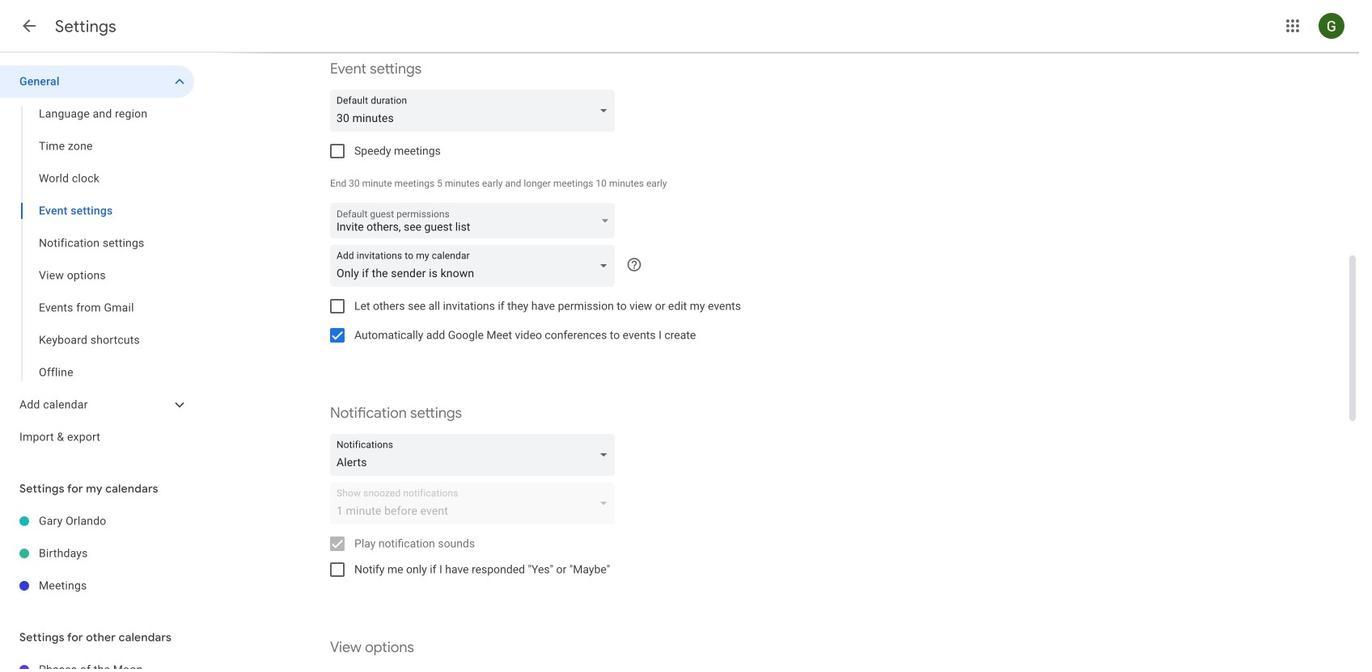 Task type: vqa. For each thing, say whether or not it's contained in the screenshot.
1st S from the right
no



Task type: locate. For each thing, give the bounding box(es) containing it.
1 vertical spatial tree
[[0, 506, 194, 603]]

heading
[[55, 16, 116, 37]]

0 vertical spatial tree
[[0, 66, 194, 454]]

tree
[[0, 66, 194, 454], [0, 506, 194, 603]]

phases of the moon tree item
[[0, 655, 194, 670]]

2 tree from the top
[[0, 506, 194, 603]]

go back image
[[19, 16, 39, 36]]

group
[[0, 98, 194, 389]]

None field
[[330, 90, 621, 132], [330, 245, 621, 287], [330, 435, 621, 477], [330, 90, 621, 132], [330, 245, 621, 287], [330, 435, 621, 477]]

general tree item
[[0, 66, 194, 98]]



Task type: describe. For each thing, give the bounding box(es) containing it.
1 tree from the top
[[0, 66, 194, 454]]

birthdays tree item
[[0, 538, 194, 570]]

meetings tree item
[[0, 570, 194, 603]]

gary orlando tree item
[[0, 506, 194, 538]]



